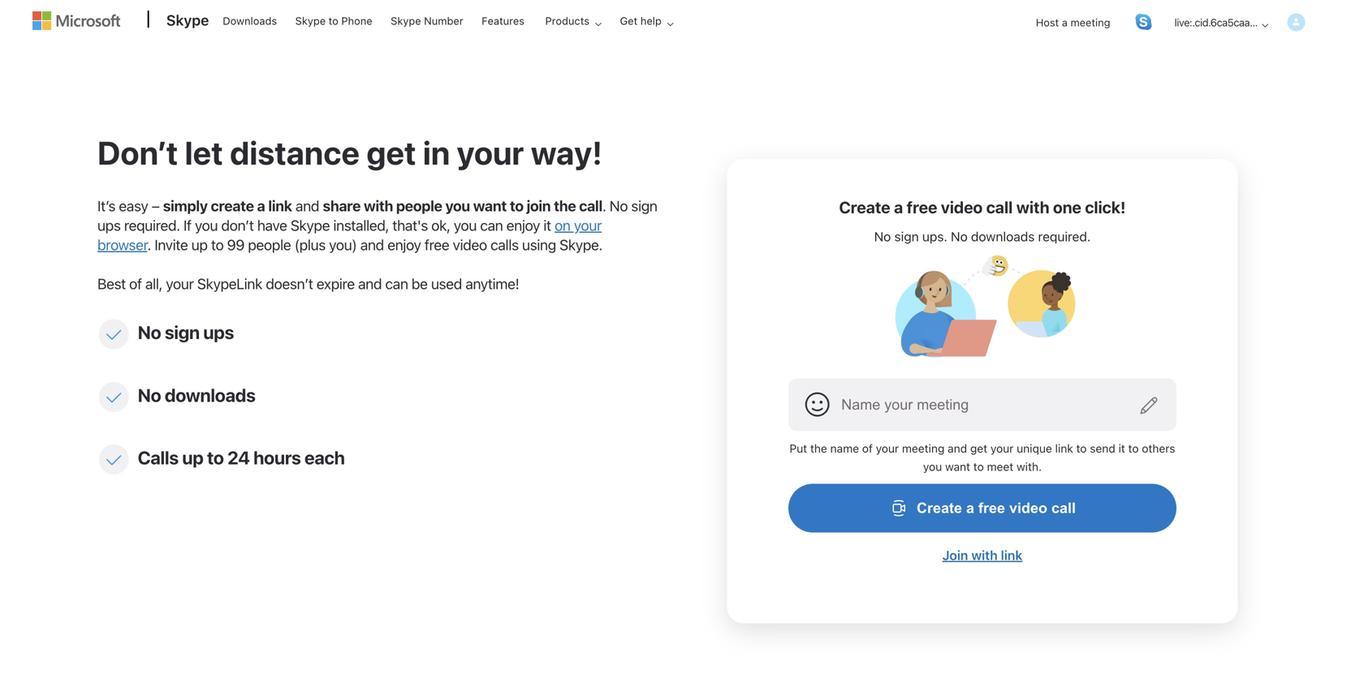 Task type: describe. For each thing, give the bounding box(es) containing it.
–
[[152, 197, 159, 215]]

calls
[[138, 447, 178, 468]]

call for create a free video call
[[1051, 500, 1076, 517]]

skype number
[[391, 15, 463, 27]]

used
[[431, 275, 462, 293]]

with inside heading
[[1016, 198, 1049, 217]]

skype.
[[560, 236, 603, 254]]

no for no downloads
[[138, 385, 161, 406]]

your right all,
[[166, 275, 194, 293]]

calls
[[490, 236, 519, 254]]

installed,
[[333, 217, 389, 234]]

and inside put the name of your meeting and get your unique link to send it to others you want to meet with.
[[948, 442, 967, 456]]

0 horizontal spatial people
[[248, 236, 291, 254]]

be
[[412, 275, 428, 293]]

have
[[257, 217, 287, 234]]

a for create a free video call
[[966, 500, 974, 517]]

1 vertical spatial ups
[[203, 322, 234, 343]]

it inside put the name of your meeting and get your unique link to send it to others you want to meet with.
[[1118, 442, 1125, 456]]

help
[[640, 15, 662, 27]]

each
[[304, 447, 345, 468]]

host a meeting
[[1036, 16, 1110, 28]]

create a free video call with one click!
[[839, 198, 1126, 217]]

0 horizontal spatial call
[[579, 197, 602, 215]]

create
[[211, 197, 254, 215]]

create a free video call
[[917, 500, 1076, 517]]

ups inside . no sign ups required. if you don't have skype installed, that's ok, you can enjoy it
[[97, 217, 121, 234]]

all,
[[145, 275, 162, 293]]

your right name
[[876, 442, 899, 456]]

downloads link
[[215, 1, 284, 40]]

edit text image
[[1139, 396, 1158, 416]]

it inside . no sign ups required. if you don't have skype installed, that's ok, you can enjoy it
[[543, 217, 551, 234]]

your up meet
[[990, 442, 1014, 456]]

skype to phone link
[[288, 1, 380, 40]]

no for no sign ups
[[138, 322, 161, 343]]

don't
[[97, 134, 178, 172]]

skype number link
[[383, 1, 471, 40]]

number
[[424, 15, 463, 27]]

skype for skype
[[166, 11, 209, 29]]

can inside . no sign ups required. if you don't have skype installed, that's ok, you can enjoy it
[[480, 217, 503, 234]]

others
[[1142, 442, 1175, 456]]

call for create a free video call with one click!
[[986, 198, 1013, 217]]

0 horizontal spatial link
[[268, 197, 292, 215]]

products
[[545, 15, 589, 27]]

the inside put the name of your meeting and get your unique link to send it to others you want to meet with.
[[810, 442, 827, 456]]

join
[[527, 197, 551, 215]]

create a free video call with one click! heading
[[839, 196, 1126, 218]]

sign for no sign ups. no downloads required.
[[894, 229, 919, 245]]

anytime!
[[465, 275, 519, 293]]

 link
[[1136, 14, 1152, 30]]

live:.cid.6ca5caa... link
[[1162, 2, 1311, 43]]

way!
[[531, 134, 603, 172]]

best
[[97, 275, 126, 293]]

. invite up to 99 people (plus you) and enjoy free video calls using skype.
[[147, 236, 603, 254]]

simply
[[163, 197, 208, 215]]

don't
[[221, 217, 254, 234]]

join
[[942, 548, 968, 564]]

24
[[227, 447, 250, 468]]

0 vertical spatial the
[[554, 197, 576, 215]]

required. inside . no sign ups required. if you don't have skype installed, that's ok, you can enjoy it
[[124, 217, 180, 234]]

1 horizontal spatial with
[[971, 548, 998, 564]]

features link
[[474, 1, 532, 40]]

doesn't
[[266, 275, 313, 293]]

0 vertical spatial get
[[366, 134, 416, 172]]

skype for skype number
[[391, 15, 421, 27]]

with.
[[1017, 461, 1042, 474]]

ups.
[[922, 229, 947, 245]]

.
[[602, 197, 606, 215]]

features
[[482, 15, 524, 27]]

no sign ups
[[138, 322, 234, 343]]

skype for skype to phone
[[295, 15, 326, 27]]

1 vertical spatial enjoy
[[387, 236, 421, 254]]

no inside . no sign ups required. if you don't have skype installed, that's ok, you can enjoy it
[[610, 197, 628, 215]]

99
[[227, 236, 244, 254]]

get
[[620, 15, 638, 27]]

0 horizontal spatial of
[[129, 275, 142, 293]]

name
[[830, 442, 859, 456]]

(plus
[[294, 236, 326, 254]]

create for create a free video call
[[917, 500, 962, 517]]

1 horizontal spatial link
[[1001, 548, 1023, 564]]

to left the 24
[[207, 447, 224, 468]]

free for create a free video call with one click!
[[907, 198, 937, 217]]

a for create a free video call with one click!
[[894, 198, 903, 217]]

0 vertical spatial people
[[396, 197, 442, 215]]

to left phone
[[329, 15, 338, 27]]

. no sign ups required. if you don't have skype installed, that's ok, you can enjoy it
[[97, 197, 657, 234]]

click!
[[1085, 198, 1126, 217]]

skype inside . no sign ups required. if you don't have skype installed, that's ok, you can enjoy it
[[291, 217, 330, 234]]

it's easy – simply create a link and share with people you want to join the call
[[97, 197, 602, 215]]



Task type: vqa. For each thing, say whether or not it's contained in the screenshot.
you
yes



Task type: locate. For each thing, give the bounding box(es) containing it.
in
[[423, 134, 450, 172]]

menu bar
[[1023, 2, 1311, 56]]

0 vertical spatial up
[[191, 236, 208, 254]]

you)
[[329, 236, 357, 254]]

hours
[[253, 447, 301, 468]]

0 horizontal spatial with
[[364, 197, 393, 215]]

ok,
[[431, 217, 450, 234]]

call down unique
[[1051, 500, 1076, 517]]

want
[[473, 197, 507, 215], [945, 461, 970, 474]]

people
[[396, 197, 442, 215], [248, 236, 291, 254]]

and
[[296, 197, 319, 215], [360, 236, 384, 254], [358, 275, 382, 293], [948, 442, 967, 456]]

with left one
[[1016, 198, 1049, 217]]

video inside create a free video call with one click! heading
[[941, 198, 983, 217]]

0 vertical spatial enjoy
[[506, 217, 540, 234]]

enjoy down join
[[506, 217, 540, 234]]

downloads
[[223, 15, 277, 27]]

0 vertical spatial ups
[[97, 217, 121, 234]]

navigation
[[1023, 2, 1311, 56]]

2 horizontal spatial video
[[1009, 500, 1047, 517]]

can up calls
[[480, 217, 503, 234]]

phone
[[341, 15, 372, 27]]

video for create a free video call
[[1009, 500, 1047, 517]]

video down with.
[[1009, 500, 1047, 517]]

host
[[1036, 16, 1059, 28]]

1 horizontal spatial downloads
[[971, 229, 1035, 245]]

1 vertical spatial can
[[385, 275, 408, 293]]

share
[[323, 197, 361, 215]]

2 horizontal spatial call
[[1051, 500, 1076, 517]]

you inside put the name of your meeting and get your unique link to send it to others you want to meet with.
[[923, 461, 942, 474]]

want up calls
[[473, 197, 507, 215]]

to left send
[[1076, 442, 1087, 456]]

meeting right host
[[1071, 16, 1110, 28]]

1 vertical spatial the
[[810, 442, 827, 456]]

free down ok,
[[424, 236, 449, 254]]

of
[[129, 275, 142, 293], [862, 442, 873, 456]]

1 horizontal spatial want
[[945, 461, 970, 474]]

1 vertical spatial free
[[424, 236, 449, 254]]

downloads down create a free video call with one click! heading
[[971, 229, 1035, 245]]

distance
[[230, 134, 360, 172]]

free down meet
[[978, 500, 1005, 517]]

browser
[[97, 236, 147, 254]]

with up installed,
[[364, 197, 393, 215]]

you right ok,
[[454, 217, 477, 234]]

1 horizontal spatial meeting
[[1071, 16, 1110, 28]]

1 horizontal spatial call
[[986, 198, 1013, 217]]

meeting inside put the name of your meeting and get your unique link to send it to others you want to meet with.
[[902, 442, 945, 456]]

create for create a free video call with one click!
[[839, 198, 890, 217]]

you right the "if"
[[195, 217, 218, 234]]

1 horizontal spatial people
[[396, 197, 442, 215]]

sign right .
[[631, 197, 657, 215]]

host a meeting link
[[1023, 2, 1123, 43]]

enjoy
[[506, 217, 540, 234], [387, 236, 421, 254]]

skype left phone
[[295, 15, 326, 27]]

0 vertical spatial downloads
[[971, 229, 1035, 245]]

1 vertical spatial create
[[917, 500, 962, 517]]

the up on
[[554, 197, 576, 215]]

video left calls
[[453, 236, 487, 254]]

and right expire
[[358, 275, 382, 293]]

0 horizontal spatial can
[[385, 275, 408, 293]]

free inside create a free video call with one click! heading
[[907, 198, 937, 217]]

no right ups.
[[951, 229, 968, 245]]

and left share
[[296, 197, 319, 215]]

1 horizontal spatial video
[[941, 198, 983, 217]]

0 horizontal spatial video
[[453, 236, 487, 254]]

skype left number
[[391, 15, 421, 27]]

enjoy inside . no sign ups required. if you don't have skype installed, that's ok, you can enjoy it
[[506, 217, 540, 234]]

create inside button
[[917, 500, 962, 517]]

expire
[[317, 275, 355, 293]]

up for . invite
[[191, 236, 208, 254]]

0 horizontal spatial it
[[543, 217, 551, 234]]

downloads down no sign ups
[[165, 385, 255, 406]]

can left be
[[385, 275, 408, 293]]

1 horizontal spatial enjoy
[[506, 217, 540, 234]]

0 vertical spatial create
[[839, 198, 890, 217]]

0 horizontal spatial want
[[473, 197, 507, 215]]

meeting
[[1071, 16, 1110, 28], [902, 442, 945, 456]]

skype link
[[158, 1, 214, 45]]

create inside heading
[[839, 198, 890, 217]]

join with link link
[[942, 548, 1023, 564]]

1 vertical spatial meeting
[[902, 442, 945, 456]]

get help
[[620, 15, 662, 27]]

to left meet
[[973, 461, 984, 474]]

and for link
[[296, 197, 319, 215]]

link right unique
[[1055, 442, 1073, 456]]

you up create a free video call button
[[923, 461, 942, 474]]

a for host a meeting
[[1062, 16, 1068, 28]]

can
[[480, 217, 503, 234], [385, 275, 408, 293]]

video up no sign ups. no downloads required.
[[941, 198, 983, 217]]

it left on
[[543, 217, 551, 234]]

free up ups.
[[907, 198, 937, 217]]

get help button
[[609, 1, 687, 41]]

2 horizontal spatial sign
[[894, 229, 919, 245]]

video for create a free video call with one click!
[[941, 198, 983, 217]]

a inside button
[[966, 500, 974, 517]]

1 horizontal spatial can
[[480, 217, 503, 234]]

Open avatar picker button
[[802, 389, 834, 422]]

0 horizontal spatial enjoy
[[387, 236, 421, 254]]

get left in
[[366, 134, 416, 172]]

of inside put the name of your meeting and get your unique link to send it to others you want to meet with.
[[862, 442, 873, 456]]

call up skype.
[[579, 197, 602, 215]]

microsoft image
[[32, 11, 120, 30]]

let
[[185, 134, 223, 172]]

0 horizontal spatial the
[[554, 197, 576, 215]]

sign for no sign ups
[[165, 322, 200, 343]]

it
[[543, 217, 551, 234], [1118, 442, 1125, 456]]

with right join
[[971, 548, 998, 564]]

free for create a free video call
[[978, 500, 1005, 517]]

put
[[790, 442, 807, 456]]

skype to phone
[[295, 15, 372, 27]]

enjoy down the that's
[[387, 236, 421, 254]]

0 horizontal spatial create
[[839, 198, 890, 217]]

1 vertical spatial video
[[453, 236, 487, 254]]

get
[[366, 134, 416, 172], [970, 442, 987, 456]]

one
[[1053, 198, 1081, 217]]

Name your meeting text field
[[789, 379, 1176, 432]]

arrow down image
[[1255, 15, 1275, 35]]

on your browser link
[[97, 217, 602, 254]]

video
[[941, 198, 983, 217], [453, 236, 487, 254], [1009, 500, 1047, 517]]

your right in
[[457, 134, 524, 172]]

want inside put the name of your meeting and get your unique link to send it to others you want to meet with.
[[945, 461, 970, 474]]

2 horizontal spatial link
[[1055, 442, 1073, 456]]

your up skype.
[[574, 217, 602, 234]]

your
[[457, 134, 524, 172], [574, 217, 602, 234], [166, 275, 194, 293], [876, 442, 899, 456], [990, 442, 1014, 456]]

0 vertical spatial want
[[473, 197, 507, 215]]

no up calls
[[138, 385, 161, 406]]

easy
[[119, 197, 148, 215]]

1 vertical spatial sign
[[894, 229, 919, 245]]

call inside heading
[[986, 198, 1013, 217]]

1 horizontal spatial free
[[907, 198, 937, 217]]

it right send
[[1118, 442, 1125, 456]]

0 horizontal spatial sign
[[165, 322, 200, 343]]

call inside button
[[1051, 500, 1076, 517]]

with
[[364, 197, 393, 215], [1016, 198, 1049, 217], [971, 548, 998, 564]]

to left 99
[[211, 236, 224, 254]]

1 horizontal spatial ups
[[203, 322, 234, 343]]

create a free video call button
[[789, 484, 1176, 533]]

sign up no downloads
[[165, 322, 200, 343]]

products button
[[535, 1, 615, 41]]

required. down –
[[124, 217, 180, 234]]

ups down skypelink
[[203, 322, 234, 343]]

. invite
[[147, 236, 188, 254]]

0 vertical spatial sign
[[631, 197, 657, 215]]

0 vertical spatial can
[[480, 217, 503, 234]]

0 horizontal spatial get
[[366, 134, 416, 172]]

no sign ups. no downloads required.
[[874, 229, 1091, 245]]

on your browser
[[97, 217, 602, 254]]

required. down one
[[1038, 229, 1091, 245]]

unique
[[1017, 442, 1052, 456]]

2 vertical spatial free
[[978, 500, 1005, 517]]

link
[[268, 197, 292, 215], [1055, 442, 1073, 456], [1001, 548, 1023, 564]]

meet now image
[[889, 255, 1076, 359]]

it's
[[97, 197, 115, 215]]

1 horizontal spatial sign
[[631, 197, 657, 215]]

0 horizontal spatial free
[[424, 236, 449, 254]]

0 vertical spatial of
[[129, 275, 142, 293]]

the right put
[[810, 442, 827, 456]]

don't let distance get in your way!
[[97, 134, 603, 172]]

avatar image
[[1283, 9, 1310, 36]]

2 vertical spatial link
[[1001, 548, 1023, 564]]

no left ups.
[[874, 229, 891, 245]]

navigation containing host a meeting
[[1023, 2, 1311, 56]]

1 vertical spatial downloads
[[165, 385, 255, 406]]

and down installed,
[[360, 236, 384, 254]]

you up ok,
[[445, 197, 470, 215]]

1 horizontal spatial get
[[970, 442, 987, 456]]

meet
[[987, 461, 1014, 474]]

the
[[554, 197, 576, 215], [810, 442, 827, 456]]

link inside put the name of your meeting and get your unique link to send it to others you want to meet with.
[[1055, 442, 1073, 456]]

1 horizontal spatial the
[[810, 442, 827, 456]]

1 horizontal spatial it
[[1118, 442, 1125, 456]]

0 vertical spatial video
[[941, 198, 983, 217]]

1 vertical spatial get
[[970, 442, 987, 456]]

1 vertical spatial of
[[862, 442, 873, 456]]

0 horizontal spatial required.
[[124, 217, 180, 234]]

of right name
[[862, 442, 873, 456]]

and down name your meeting 'text field' at the right
[[948, 442, 967, 456]]

video inside create a free video call button
[[1009, 500, 1047, 517]]

to left join
[[510, 197, 524, 215]]

1 vertical spatial it
[[1118, 442, 1125, 456]]

0 horizontal spatial ups
[[97, 217, 121, 234]]

required.
[[124, 217, 180, 234], [1038, 229, 1091, 245]]

0 horizontal spatial meeting
[[902, 442, 945, 456]]

and for expire
[[358, 275, 382, 293]]

1 horizontal spatial of
[[862, 442, 873, 456]]

no for no sign ups. no downloads required.
[[874, 229, 891, 245]]

sign inside . no sign ups required. if you don't have skype installed, that's ok, you can enjoy it
[[631, 197, 657, 215]]

up right calls
[[182, 447, 203, 468]]

0 horizontal spatial downloads
[[165, 385, 255, 406]]

up right . invite
[[191, 236, 208, 254]]

up
[[191, 236, 208, 254], [182, 447, 203, 468]]

open avatar picker image
[[805, 392, 831, 418]]

if
[[183, 217, 191, 234]]

0 vertical spatial link
[[268, 197, 292, 215]]

free inside create a free video call button
[[978, 500, 1005, 517]]

2 vertical spatial sign
[[165, 322, 200, 343]]

best of all, your skypelink doesn't expire and can be used anytime!
[[97, 275, 519, 293]]

1 vertical spatial people
[[248, 236, 291, 254]]

join with link
[[942, 548, 1023, 564]]

skypelink
[[197, 275, 262, 293]]

send
[[1090, 442, 1115, 456]]

link down create a free video call
[[1001, 548, 1023, 564]]

link up have
[[268, 197, 292, 215]]

sign left ups.
[[894, 229, 919, 245]]

meeting down name your meeting 'text field' at the right
[[902, 442, 945, 456]]

and for you)
[[360, 236, 384, 254]]

no downloads
[[138, 385, 255, 406]]

no right .
[[610, 197, 628, 215]]

skype up (plus
[[291, 217, 330, 234]]

sign
[[631, 197, 657, 215], [894, 229, 919, 245], [165, 322, 200, 343]]

want left meet
[[945, 461, 970, 474]]

0 vertical spatial free
[[907, 198, 937, 217]]

up for calls
[[182, 447, 203, 468]]

1 vertical spatial up
[[182, 447, 203, 468]]

2 vertical spatial video
[[1009, 500, 1047, 517]]

call up no sign ups. no downloads required.
[[986, 198, 1013, 217]]

that's
[[392, 217, 428, 234]]

1 horizontal spatial create
[[917, 500, 962, 517]]

a
[[1062, 16, 1068, 28], [257, 197, 265, 215], [894, 198, 903, 217], [966, 500, 974, 517]]

0 vertical spatial meeting
[[1071, 16, 1110, 28]]

no down all,
[[138, 322, 161, 343]]

menu bar containing host a meeting
[[1023, 2, 1311, 56]]

using
[[522, 236, 556, 254]]

skype
[[166, 11, 209, 29], [295, 15, 326, 27], [391, 15, 421, 27], [291, 217, 330, 234]]

of left all,
[[129, 275, 142, 293]]

put the name of your meeting and get your unique link to send it to others you want to meet with.
[[790, 442, 1175, 474]]

get up meet
[[970, 442, 987, 456]]

people up the that's
[[396, 197, 442, 215]]

to left others
[[1128, 442, 1139, 456]]

1 horizontal spatial required.
[[1038, 229, 1091, 245]]

2 horizontal spatial with
[[1016, 198, 1049, 217]]

no
[[610, 197, 628, 215], [874, 229, 891, 245], [951, 229, 968, 245], [138, 322, 161, 343], [138, 385, 161, 406]]

1 vertical spatial want
[[945, 461, 970, 474]]

your inside the on your browser
[[574, 217, 602, 234]]

on
[[555, 217, 570, 234]]

skype left downloads link
[[166, 11, 209, 29]]

2 horizontal spatial free
[[978, 500, 1005, 517]]

people down have
[[248, 236, 291, 254]]

call
[[579, 197, 602, 215], [986, 198, 1013, 217], [1051, 500, 1076, 517]]

create
[[839, 198, 890, 217], [917, 500, 962, 517]]

0 vertical spatial it
[[543, 217, 551, 234]]

a inside heading
[[894, 198, 903, 217]]

get inside put the name of your meeting and get your unique link to send it to others you want to meet with.
[[970, 442, 987, 456]]

ups down 'it's'
[[97, 217, 121, 234]]

downloads
[[971, 229, 1035, 245], [165, 385, 255, 406]]

1 vertical spatial link
[[1055, 442, 1073, 456]]

calls up to 24 hours each
[[138, 447, 345, 468]]

live:.cid.6ca5caa...
[[1175, 16, 1258, 28]]



